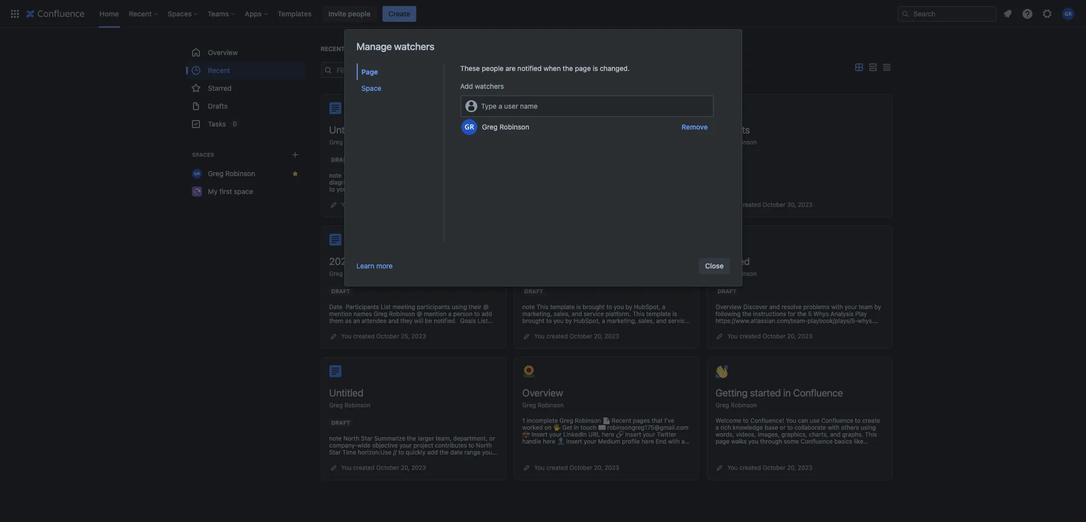 Task type: vqa. For each thing, say whether or not it's contained in the screenshot.
bottommost Or
yes



Task type: locate. For each thing, give the bounding box(es) containing it.
or
[[780, 424, 786, 431], [685, 452, 690, 459]]

search image
[[902, 10, 910, 18]]

manage watchers dialog
[[345, 30, 742, 286]]

greg robinson down the type a user name
[[482, 123, 530, 131]]

in
[[784, 387, 791, 399], [574, 424, 579, 431]]

and left others
[[831, 431, 841, 438]]

to left get
[[640, 452, 646, 459]]

user
[[504, 102, 518, 110]]

:wave: image
[[716, 365, 729, 378], [716, 365, 729, 378]]

banner containing home
[[0, 0, 1087, 28]]

2 horizontal spatial recent
[[612, 417, 632, 424]]

0 vertical spatial watchers
[[394, 41, 435, 52]]

watchers down worked on button
[[475, 82, 504, 90]]

2 horizontal spatial page
[[857, 452, 871, 459]]

or inside 1 incomplete greg robinson 📄 recent pages that i've worked on 🖐 get in touch ✉️ robinsongreg175@gmail.com 💼 insert your linkedin url here 🔗 insert your twitter handle here 👤 insert your medium profile here end with a bang! some options are: "i am so grateful to be here at <insert company name> and very excited to get started!" or "looking forward to meeting all of
[[685, 452, 690, 459]]

0 horizontal spatial a
[[499, 102, 503, 110]]

0 vertical spatial or
[[780, 424, 786, 431]]

2023-
[[329, 256, 357, 267]]

1 vertical spatial untitled
[[716, 256, 750, 267]]

1 vertical spatial overview
[[523, 387, 563, 399]]

tab list
[[417, 62, 560, 78], [357, 64, 444, 242]]

or right at
[[685, 452, 690, 459]]

recent down invite at top
[[321, 45, 345, 53]]

elements
[[772, 445, 798, 452]]

a inside welcome to confluence! you can use confluence to create a rich knowledge base or to collaborate with others using words, videos, images, graphics, charts, and graphs. this page walks you through some confluence basics like spaces, pages, and elements that allow you to create and manage impactful content for your teams. on this page confluence 101 https://www.youtube.co
[[716, 424, 719, 431]]

in right "get" at the right
[[574, 424, 579, 431]]

for
[[791, 452, 799, 459]]

you
[[341, 201, 352, 209], [728, 201, 738, 209], [341, 333, 352, 340], [535, 333, 545, 340], [728, 333, 738, 340], [786, 417, 797, 424], [341, 464, 352, 472], [535, 464, 545, 472], [728, 464, 738, 472]]

recent inside group
[[208, 66, 230, 74]]

worked on
[[461, 66, 496, 74]]

list
[[545, 124, 560, 136]]

0 vertical spatial with
[[828, 424, 840, 431]]

in right started
[[784, 387, 791, 399]]

create
[[863, 417, 881, 424], [847, 445, 865, 452]]

these
[[460, 64, 480, 72]]

overview for overview greg robinson
[[523, 387, 563, 399]]

watchers for manage watchers
[[394, 41, 435, 52]]

0 vertical spatial recent
[[321, 45, 345, 53]]

untitled
[[329, 124, 364, 136], [716, 256, 750, 267], [329, 387, 364, 399]]

changed.
[[600, 64, 630, 72]]

greg robinson
[[482, 123, 530, 131], [208, 169, 255, 178]]

1 vertical spatial a
[[716, 424, 719, 431]]

pages,
[[739, 445, 758, 452]]

1 vertical spatial that
[[799, 445, 810, 452]]

my first space link
[[186, 183, 305, 201]]

0 horizontal spatial insert
[[532, 431, 548, 438]]

2 vertical spatial recent
[[612, 417, 632, 424]]

that
[[652, 417, 663, 424], [799, 445, 810, 452]]

grateful
[[617, 445, 639, 452]]

page image
[[329, 234, 341, 246]]

page image for untitled
[[329, 102, 341, 114]]

0 horizontal spatial watchers
[[394, 41, 435, 52]]

manage
[[716, 452, 738, 459]]

0 vertical spatial in
[[784, 387, 791, 399]]

2023
[[798, 201, 813, 209], [412, 333, 426, 340], [605, 333, 620, 340], [798, 333, 813, 340], [412, 464, 426, 472], [605, 464, 620, 472], [798, 464, 813, 472]]

robinson inside getting started in confluence greg robinson
[[731, 402, 757, 409]]

to left using
[[856, 417, 861, 424]]

2 vertical spatial page
[[857, 452, 871, 459]]

greg robinson link
[[329, 139, 371, 146], [716, 139, 757, 146], [186, 165, 305, 183], [329, 270, 371, 278], [716, 270, 757, 278], [329, 402, 371, 409], [523, 402, 564, 409], [716, 402, 757, 409]]

0 horizontal spatial that
[[652, 417, 663, 424]]

some
[[784, 438, 799, 445]]

greg
[[482, 123, 498, 131], [329, 139, 343, 146], [716, 139, 730, 146], [208, 169, 223, 178], [329, 270, 343, 278], [716, 270, 730, 278], [329, 402, 343, 409], [523, 402, 536, 409], [716, 402, 730, 409], [560, 417, 574, 424]]

started
[[750, 387, 781, 399]]

insert right 👤
[[566, 438, 583, 445]]

page down rich
[[716, 438, 730, 445]]

recent up starred
[[208, 66, 230, 74]]

or right base
[[780, 424, 786, 431]]

0 vertical spatial overview
[[208, 48, 238, 57]]

are:
[[580, 445, 591, 452]]

and inside 1 incomplete greg robinson 📄 recent pages that i've worked on 🖐 get in touch ✉️ robinsongreg175@gmail.com 💼 insert your linkedin url here 🔗 insert your twitter handle here 👤 insert your medium profile here end with a bang! some options are: "i am so grateful to be here at <insert company name> and very excited to get started!" or "looking forward to meeting all of
[[592, 452, 603, 459]]

0 vertical spatial create
[[863, 417, 881, 424]]

recent
[[321, 45, 345, 53], [208, 66, 230, 74], [612, 417, 632, 424]]

Add watchers text field
[[481, 101, 483, 111]]

learn more link
[[357, 261, 393, 271]]

0 vertical spatial a
[[499, 102, 503, 110]]

1 horizontal spatial page
[[716, 438, 730, 445]]

overview inside overview greg robinson
[[523, 387, 563, 399]]

0 horizontal spatial people
[[348, 9, 371, 18]]

robinsongreg175@gmail.com
[[608, 424, 689, 431]]

global element
[[6, 0, 896, 28]]

1 horizontal spatial a
[[682, 438, 685, 445]]

a left rich
[[716, 424, 719, 431]]

0 vertical spatial that
[[652, 417, 663, 424]]

0 vertical spatial people
[[348, 9, 371, 18]]

:sunflower: image
[[523, 365, 536, 378]]

a right at
[[682, 438, 685, 445]]

1 vertical spatial untitled greg robinson
[[716, 256, 757, 278]]

0 horizontal spatial or
[[685, 452, 690, 459]]

1 vertical spatial in
[[574, 424, 579, 431]]

templates
[[278, 9, 312, 18]]

learn more
[[357, 262, 393, 270]]

insert
[[532, 431, 548, 438], [625, 431, 642, 438], [566, 438, 583, 445]]

to down graphs.
[[840, 445, 845, 452]]

untitled greg robinson
[[329, 124, 371, 146], [716, 256, 757, 278], [329, 387, 371, 409]]

page right this
[[857, 452, 871, 459]]

0 vertical spatial untitled
[[329, 124, 364, 136]]

your left 'end'
[[643, 431, 656, 438]]

1 horizontal spatial on
[[545, 424, 552, 431]]

cards image
[[853, 61, 865, 73]]

using
[[861, 424, 876, 431]]

1 horizontal spatial that
[[799, 445, 810, 452]]

handle
[[523, 438, 542, 445]]

your inside welcome to confluence! you can use confluence to create a rich knowledge base or to collaborate with others using words, videos, images, graphics, charts, and graphs. this page walks you through some confluence basics like spaces, pages, and elements that allow you to create and manage impactful content for your teams. on this page confluence 101 https://www.youtube.co
[[800, 452, 813, 459]]

1 horizontal spatial people
[[482, 64, 504, 72]]

to right forward at right bottom
[[572, 459, 578, 466]]

on right worked
[[488, 66, 496, 74]]

by
[[536, 66, 544, 74]]

watchers up the all button at the top of page
[[394, 41, 435, 52]]

confluence down the collaborate
[[801, 438, 833, 445]]

1 horizontal spatial watchers
[[475, 82, 504, 90]]

people left "are"
[[482, 64, 504, 72]]

very
[[604, 452, 616, 459]]

with left others
[[828, 424, 840, 431]]

0 horizontal spatial with
[[668, 438, 680, 445]]

a left user
[[499, 102, 503, 110]]

2 vertical spatial a
[[682, 438, 685, 445]]

confluence up use
[[794, 387, 844, 399]]

and
[[831, 431, 841, 438], [760, 445, 770, 452], [866, 445, 877, 452], [592, 452, 603, 459]]

these people are notified when the page is changed.
[[460, 64, 630, 72]]

on
[[835, 452, 843, 459]]

lists
[[733, 124, 750, 136]]

1 vertical spatial or
[[685, 452, 690, 459]]

tab list inside manage watchers dialog
[[357, 64, 444, 242]]

💼
[[523, 431, 530, 438]]

people right invite at top
[[348, 9, 371, 18]]

1 horizontal spatial greg robinson
[[482, 123, 530, 131]]

get
[[563, 424, 573, 431]]

new list
[[523, 124, 560, 136]]

on left 🖐
[[545, 424, 552, 431]]

1 vertical spatial on
[[545, 424, 552, 431]]

greg inside 2023-10-25 meeting notes greg robinson
[[329, 270, 343, 278]]

1 horizontal spatial overview
[[523, 387, 563, 399]]

draft
[[331, 156, 350, 163], [331, 288, 350, 294], [525, 288, 544, 294], [718, 288, 737, 294], [331, 419, 350, 426]]

templates link
[[275, 6, 315, 22]]

people for invite
[[348, 9, 371, 18]]

here
[[602, 431, 615, 438], [543, 438, 556, 445], [642, 438, 654, 445], [657, 445, 669, 452]]

101
[[750, 459, 759, 466]]

with right 'end'
[[668, 438, 680, 445]]

meeting
[[580, 459, 602, 466]]

1 horizontal spatial with
[[828, 424, 840, 431]]

end
[[656, 438, 667, 445]]

settings icon image
[[1042, 8, 1054, 20]]

touch
[[581, 424, 597, 431]]

✉️
[[599, 424, 606, 431]]

1 vertical spatial people
[[482, 64, 504, 72]]

page image
[[329, 102, 341, 114], [523, 102, 535, 114], [329, 365, 341, 377]]

1 vertical spatial greg robinson
[[208, 169, 255, 178]]

people for these
[[482, 64, 504, 72]]

get
[[647, 452, 656, 459]]

0 vertical spatial page
[[575, 64, 591, 72]]

1 incomplete greg robinson 📄 recent pages that i've worked on 🖐 get in touch ✉️ robinsongreg175@gmail.com 💼 insert your linkedin url here 🔗 insert your twitter handle here 👤 insert your medium profile here end with a bang! some options are: "i am so grateful to be here at <insert company name> and very excited to get started!" or "looking forward to meeting all of
[[523, 417, 690, 466]]

create up this
[[863, 417, 881, 424]]

page
[[362, 68, 378, 76]]

insert right 💼
[[532, 431, 548, 438]]

1 horizontal spatial in
[[784, 387, 791, 399]]

tab list containing page
[[357, 64, 444, 242]]

create down graphs.
[[847, 445, 865, 452]]

unstar this space image
[[291, 170, 299, 178]]

0 horizontal spatial on
[[488, 66, 496, 74]]

1 vertical spatial watchers
[[475, 82, 504, 90]]

recent link
[[186, 62, 305, 79]]

words,
[[716, 431, 735, 438]]

apps
[[245, 9, 262, 18]]

0 horizontal spatial greg robinson
[[208, 169, 255, 178]]

people inside invite people button
[[348, 9, 371, 18]]

you right allow
[[828, 445, 838, 452]]

your
[[550, 431, 562, 438], [643, 431, 656, 438], [584, 438, 597, 445], [800, 452, 813, 459]]

0 horizontal spatial page
[[575, 64, 591, 72]]

medium
[[598, 438, 621, 445]]

confluence
[[794, 387, 844, 399], [822, 417, 854, 424], [801, 438, 833, 445], [716, 459, 748, 466]]

1 horizontal spatial recent
[[321, 45, 345, 53]]

be
[[648, 445, 655, 452]]

0 horizontal spatial in
[[574, 424, 579, 431]]

that right for
[[799, 445, 810, 452]]

1 vertical spatial create
[[847, 445, 865, 452]]

0 vertical spatial on
[[488, 66, 496, 74]]

banner
[[0, 0, 1087, 28]]

your right for
[[800, 452, 813, 459]]

and left all
[[592, 452, 603, 459]]

1 horizontal spatial or
[[780, 424, 786, 431]]

to
[[743, 417, 749, 424], [856, 417, 861, 424], [788, 424, 793, 431], [641, 445, 646, 452], [840, 445, 845, 452], [640, 452, 646, 459], [572, 459, 578, 466]]

0 horizontal spatial overview
[[208, 48, 238, 57]]

of
[[612, 459, 618, 466]]

0 vertical spatial greg robinson
[[482, 123, 530, 131]]

1 vertical spatial with
[[668, 438, 680, 445]]

file
[[716, 124, 731, 136]]

overview inside "link"
[[208, 48, 238, 57]]

close button
[[700, 258, 730, 274]]

overview down :sunflower: image
[[523, 387, 563, 399]]

greg inside manage watchers dialog
[[482, 123, 498, 131]]

others
[[842, 424, 860, 431]]

a
[[499, 102, 503, 110], [716, 424, 719, 431], [682, 438, 685, 445]]

overview up recent link
[[208, 48, 238, 57]]

recent up 🔗
[[612, 417, 632, 424]]

all
[[437, 66, 445, 74]]

25,
[[401, 333, 410, 340]]

group
[[186, 44, 305, 133]]

type
[[481, 102, 497, 110]]

robinson inside overview greg robinson
[[538, 402, 564, 409]]

0 horizontal spatial recent
[[208, 66, 230, 74]]

that left i've
[[652, 417, 663, 424]]

confluence image
[[26, 8, 85, 20], [26, 8, 85, 20]]

2 horizontal spatial a
[[716, 424, 719, 431]]

you up impactful
[[749, 438, 759, 445]]

page left is at the top of page
[[575, 64, 591, 72]]

1 vertical spatial recent
[[208, 66, 230, 74]]

greg robinson up the 'my first space'
[[208, 169, 255, 178]]

remove button
[[676, 119, 714, 135]]

insert right 🔗
[[625, 431, 642, 438]]

people inside manage watchers dialog
[[482, 64, 504, 72]]

created
[[353, 201, 375, 209], [740, 201, 761, 209], [353, 333, 375, 340], [547, 333, 568, 340], [740, 333, 761, 340], [353, 464, 375, 472], [547, 464, 568, 472], [740, 464, 761, 472]]



Task type: describe. For each thing, give the bounding box(es) containing it.
add watchers
[[460, 82, 504, 90]]

<insert
[[523, 452, 543, 459]]

spaces
[[192, 151, 214, 158]]

are
[[506, 64, 516, 72]]

twitter
[[657, 431, 677, 438]]

here left 👤
[[543, 438, 556, 445]]

allow
[[812, 445, 826, 452]]

notified
[[518, 64, 542, 72]]

robinson inside 1 incomplete greg robinson 📄 recent pages that i've worked on 🖐 get in touch ✉️ robinsongreg175@gmail.com 💼 insert your linkedin url here 🔗 insert your twitter handle here 👤 insert your medium profile here end with a bang! some options are: "i am so grateful to be here at <insert company name> and very excited to get started!" or "looking forward to meeting all of
[[575, 417, 601, 424]]

in inside getting started in confluence greg robinson
[[784, 387, 791, 399]]

1 horizontal spatial you
[[828, 445, 838, 452]]

rich
[[721, 424, 731, 431]]

here left 'end'
[[642, 438, 654, 445]]

recent inside 1 incomplete greg robinson 📄 recent pages that i've worked on 🖐 get in touch ✉️ robinsongreg175@gmail.com 💼 insert your linkedin url here 🔗 insert your twitter handle here 👤 insert your medium profile here end with a bang! some options are: "i am so grateful to be here at <insert company name> and very excited to get started!" or "looking forward to meeting all of
[[612, 417, 632, 424]]

1 vertical spatial page
[[716, 438, 730, 445]]

to left be
[[641, 445, 646, 452]]

to up "some"
[[788, 424, 793, 431]]

2 vertical spatial untitled greg robinson
[[329, 387, 371, 409]]

worked
[[461, 66, 486, 74]]

name
[[520, 102, 538, 110]]

basics
[[835, 438, 853, 445]]

robinson inside manage watchers dialog
[[500, 123, 530, 131]]

with inside 1 incomplete greg robinson 📄 recent pages that i've worked on 🖐 get in touch ✉️ robinsongreg175@gmail.com 💼 insert your linkedin url here 🔗 insert your twitter handle here 👤 insert your medium profile here end with a bang! some options are: "i am so grateful to be here at <insert company name> and very excited to get started!" or "looking forward to meeting all of
[[668, 438, 680, 445]]

page inside manage watchers dialog
[[575, 64, 591, 72]]

list image
[[867, 61, 879, 73]]

and down images,
[[760, 445, 770, 452]]

my
[[208, 187, 217, 196]]

robinson inside 2023-10-25 meeting notes greg robinson
[[345, 270, 371, 278]]

file lists greg robinson
[[716, 124, 757, 146]]

here left 🔗
[[602, 431, 615, 438]]

confluence inside getting started in confluence greg robinson
[[794, 387, 844, 399]]

started!"
[[658, 452, 683, 459]]

home link
[[97, 6, 122, 22]]

first
[[219, 187, 232, 196]]

create a space image
[[289, 149, 301, 161]]

📄
[[603, 417, 610, 424]]

confluence!
[[751, 417, 785, 424]]

graphics,
[[782, 431, 808, 438]]

welcome
[[716, 417, 742, 424]]

created
[[509, 66, 534, 74]]

2 horizontal spatial insert
[[625, 431, 642, 438]]

greg robinson inside manage watchers dialog
[[482, 123, 530, 131]]

🖐
[[553, 424, 561, 431]]

forward
[[549, 459, 571, 466]]

incomplete
[[527, 417, 558, 424]]

and down this
[[866, 445, 877, 452]]

space
[[234, 187, 253, 196]]

greg inside file lists greg robinson
[[716, 139, 730, 146]]

robinson inside file lists greg robinson
[[731, 139, 757, 146]]

confluence down spaces,
[[716, 459, 748, 466]]

your left "get" at the right
[[550, 431, 562, 438]]

Search field
[[898, 6, 997, 22]]

overview greg robinson
[[523, 387, 564, 409]]

teams.
[[815, 452, 833, 459]]

name>
[[571, 452, 591, 459]]

is
[[593, 64, 598, 72]]

here left at
[[657, 445, 669, 452]]

a inside dialog
[[499, 102, 503, 110]]

or inside welcome to confluence! you can use confluence to create a rich knowledge base or to collaborate with others using words, videos, images, graphics, charts, and graphs. this page walks you through some confluence basics like spaces, pages, and elements that allow you to create and manage impactful content for your teams. on this page confluence 101 https://www.youtube.co
[[780, 424, 786, 431]]

in inside 1 incomplete greg robinson 📄 recent pages that i've worked on 🖐 get in touch ✉️ robinsongreg175@gmail.com 💼 insert your linkedin url here 🔗 insert your twitter handle here 👤 insert your medium profile here end with a bang! some options are: "i am so grateful to be here at <insert company name> and very excited to get started!" or "looking forward to meeting all of
[[574, 424, 579, 431]]

worked on button
[[457, 62, 500, 78]]

invite people
[[329, 9, 371, 18]]

charts,
[[809, 431, 829, 438]]

you inside welcome to confluence! you can use confluence to create a rich knowledge base or to collaborate with others using words, videos, images, graphics, charts, and graphs. this page walks you through some confluence basics like spaces, pages, and elements that allow you to create and manage impactful content for your teams. on this page confluence 101 https://www.youtube.co
[[786, 417, 797, 424]]

tab list containing all
[[417, 62, 560, 78]]

more
[[377, 262, 393, 270]]

2023-10-25 meeting notes greg robinson
[[329, 256, 448, 278]]

starred
[[208, 84, 232, 92]]

1 horizontal spatial insert
[[566, 438, 583, 445]]

:sunflower: image
[[523, 365, 536, 378]]

greg inside overview greg robinson
[[523, 402, 536, 409]]

2 vertical spatial untitled
[[329, 387, 364, 399]]

the
[[563, 64, 573, 72]]

spaces,
[[716, 445, 738, 452]]

1
[[523, 417, 525, 424]]

0
[[233, 120, 237, 128]]

me
[[546, 66, 556, 74]]

through
[[761, 438, 783, 445]]

walks
[[732, 438, 747, 445]]

greg inside 1 incomplete greg robinson 📄 recent pages that i've worked on 🖐 get in touch ✉️ robinsongreg175@gmail.com 💼 insert your linkedin url here 🔗 insert your twitter handle here 👤 insert your medium profile here end with a bang! some options are: "i am so grateful to be here at <insert company name> and very excited to get started!" or "looking forward to meeting all of
[[560, 417, 574, 424]]

options
[[558, 445, 579, 452]]

page image for new list
[[523, 102, 535, 114]]

create
[[389, 9, 410, 18]]

25
[[372, 256, 383, 267]]

all
[[604, 459, 610, 466]]

🔗
[[616, 431, 624, 438]]

watchers for add watchers
[[475, 82, 504, 90]]

so
[[609, 445, 616, 452]]

videos,
[[736, 431, 757, 438]]

welcome to confluence! you can use confluence to create a rich knowledge base or to collaborate with others using words, videos, images, graphics, charts, and graphs. this page walks you through some confluence basics like spaces, pages, and elements that allow you to create and manage impactful content for your teams. on this page confluence 101 https://www.youtube.co
[[716, 417, 881, 466]]

a inside 1 incomplete greg robinson 📄 recent pages that i've worked on 🖐 get in touch ✉️ robinsongreg175@gmail.com 💼 insert your linkedin url here 🔗 insert your twitter handle here 👤 insert your medium profile here end with a bang! some options are: "i am so grateful to be here at <insert company name> and very excited to get started!" or "looking forward to meeting all of
[[682, 438, 685, 445]]

overview for overview
[[208, 48, 238, 57]]

bang!
[[523, 445, 539, 452]]

content
[[768, 452, 789, 459]]

on inside 1 incomplete greg robinson 📄 recent pages that i've worked on 🖐 get in touch ✉️ robinsongreg175@gmail.com 💼 insert your linkedin url here 🔗 insert your twitter handle here 👤 insert your medium profile here end with a bang! some options are: "i am so grateful to be here at <insert company name> and very excited to get started!" or "looking forward to meeting all of
[[545, 424, 552, 431]]

compact list image
[[881, 61, 893, 73]]

getting
[[716, 387, 748, 399]]

0 horizontal spatial you
[[749, 438, 759, 445]]

learn
[[357, 262, 375, 270]]

drafts
[[208, 102, 227, 110]]

confluence up graphs.
[[822, 417, 854, 424]]

when
[[544, 64, 561, 72]]

Filter by title field
[[334, 63, 416, 77]]

like
[[855, 438, 864, 445]]

"i
[[593, 445, 597, 452]]

overview link
[[186, 44, 305, 62]]

that inside 1 incomplete greg robinson 📄 recent pages that i've worked on 🖐 get in touch ✉️ robinsongreg175@gmail.com 💼 insert your linkedin url here 🔗 insert your twitter handle here 👤 insert your medium profile here end with a bang! some options are: "i am so grateful to be here at <insert company name> and very excited to get started!" or "looking forward to meeting all of
[[652, 417, 663, 424]]

https://www.youtube.co
[[761, 459, 827, 466]]

impactful
[[740, 452, 766, 459]]

invite
[[329, 9, 347, 18]]

"looking
[[523, 459, 548, 466]]

use
[[810, 417, 820, 424]]

30,
[[788, 201, 797, 209]]

you created october 30, 2023
[[728, 201, 813, 209]]

i've
[[665, 417, 675, 424]]

created by me button
[[504, 62, 560, 78]]

greg inside getting started in confluence greg robinson
[[716, 402, 730, 409]]

apps button
[[242, 6, 272, 22]]

remove
[[682, 123, 708, 131]]

close
[[706, 262, 724, 270]]

to up videos,
[[743, 417, 749, 424]]

starred link
[[186, 79, 305, 97]]

your down touch
[[584, 438, 597, 445]]

images,
[[758, 431, 780, 438]]

that inside welcome to confluence! you can use confluence to create a rich knowledge base or to collaborate with others using words, videos, images, graphics, charts, and graphs. this page walks you through some confluence basics like spaces, pages, and elements that allow you to create and manage impactful content for your teams. on this page confluence 101 https://www.youtube.co
[[799, 445, 810, 452]]

with inside welcome to confluence! you can use confluence to create a rich knowledge base or to collaborate with others using words, videos, images, graphics, charts, and graphs. this page walks you through some confluence basics like spaces, pages, and elements that allow you to create and manage impactful content for your teams. on this page confluence 101 https://www.youtube.co
[[828, 424, 840, 431]]

on inside button
[[488, 66, 496, 74]]

0 vertical spatial untitled greg robinson
[[329, 124, 371, 146]]

excited
[[618, 452, 638, 459]]

url
[[589, 431, 601, 438]]

new
[[523, 124, 542, 136]]

invite people button
[[323, 6, 377, 22]]

group containing overview
[[186, 44, 305, 133]]



